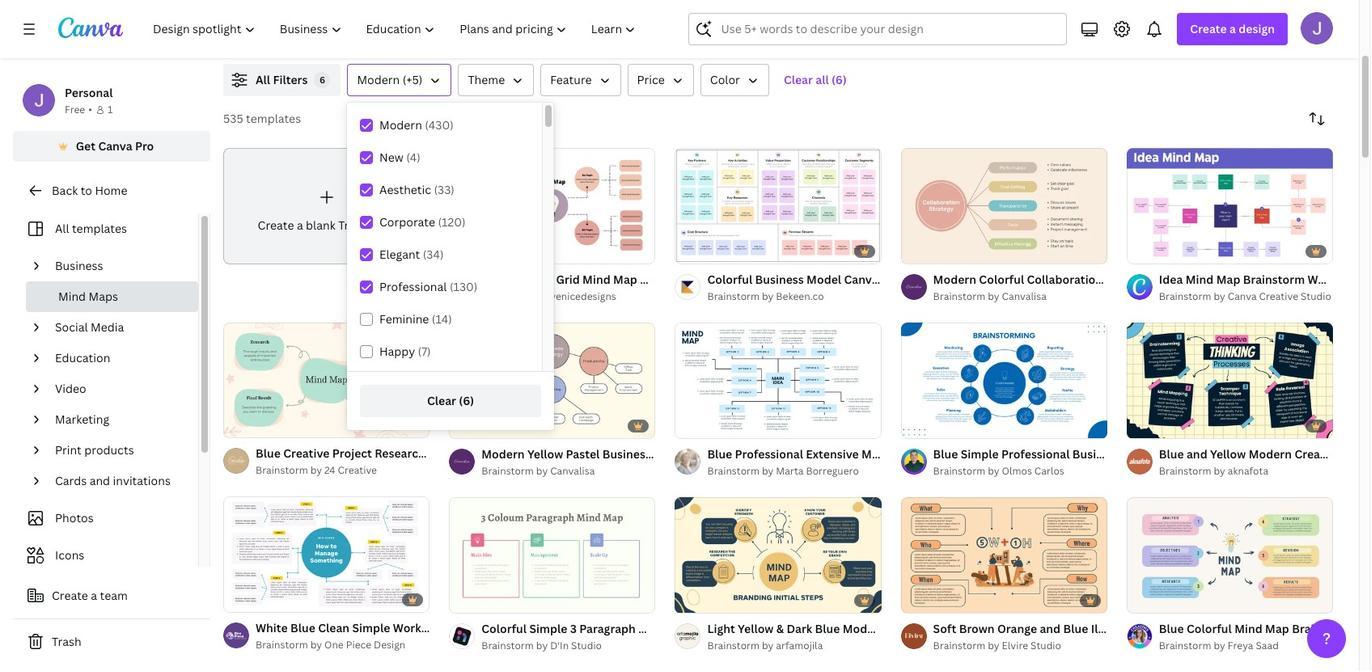 Task type: vqa. For each thing, say whether or not it's contained in the screenshot.
styles within the button
no



Task type: locate. For each thing, give the bounding box(es) containing it.
0 horizontal spatial professional
[[379, 279, 447, 294]]

blue left illustrated
[[1063, 621, 1088, 636]]

by inside 'blue and yellow modern creative think brainstorm by aknafota'
[[1214, 464, 1225, 478]]

simple inside colorful simple 3 paragraph mind map brainstorms brainstorm by d'in studio
[[529, 621, 567, 636]]

get canva pro button
[[13, 131, 210, 162]]

marketing
[[55, 412, 109, 427]]

0 vertical spatial strategy
[[1105, 272, 1152, 287]]

simple right graph
[[961, 446, 999, 462]]

by inside blue creative project research mind map brainstorm brainstorm by 24 creative
[[310, 464, 322, 478]]

back to home
[[52, 183, 127, 198]]

blue left clean
[[290, 621, 315, 636]]

map down clear (6) button
[[459, 446, 483, 461]]

1 horizontal spatial simple
[[529, 621, 567, 636]]

1 vertical spatial diagram
[[703, 446, 749, 462]]

blue for blue and yellow modern creative think
[[1159, 446, 1184, 462]]

1 horizontal spatial diagram
[[1155, 272, 1201, 287]]

soft
[[933, 621, 956, 636]]

map inside soft brown orange and blue illustrated 5w1h mind map brainstorm by elvire studio
[[1217, 621, 1241, 636]]

professional down 'elegant (34)'
[[379, 279, 447, 294]]

blue for blue simple professional business brainstorm
[[933, 446, 958, 462]]

0 vertical spatial (6)
[[832, 72, 847, 87]]

map inside blue creative project research mind map brainstorm brainstorm by 24 creative
[[459, 446, 483, 461]]

brainstorm inside blue professional extensive mind map graph brainstorm by marta borreguero
[[707, 464, 760, 478]]

education link
[[49, 343, 188, 374]]

new (4)
[[379, 150, 420, 165]]

2 horizontal spatial create
[[1190, 21, 1227, 36]]

create a team
[[52, 588, 128, 603]]

mind right paragraph
[[638, 621, 666, 636]]

simple for blue
[[961, 446, 999, 462]]

modern inside modern yellow pastel business strategy diagram brainstorm brainstorm by canvalisa
[[481, 446, 525, 462]]

by inside colorful simple 3 paragraph mind map brainstorms brainstorm by d'in studio
[[536, 639, 548, 653]]

0 vertical spatial clear
[[784, 72, 813, 87]]

feature button
[[540, 64, 621, 96]]

create for create a team
[[52, 588, 88, 603]]

map inside blue professional extensive mind map graph brainstorm by marta borreguero
[[892, 446, 916, 462]]

(130)
[[450, 279, 478, 294]]

color
[[710, 72, 740, 87]]

map left graph
[[892, 446, 916, 462]]

0 vertical spatial and
[[1187, 446, 1207, 462]]

canvalisa down pastel
[[550, 464, 595, 478]]

all left filters
[[256, 72, 270, 87]]

soft brown orange and blue illustrated 5w1h mind map image
[[901, 497, 1107, 613]]

0 horizontal spatial clear
[[427, 393, 456, 408]]

0 horizontal spatial diagram
[[703, 446, 749, 462]]

white blue clean simple workflow mind map brainstorm link
[[256, 620, 567, 638]]

blue creative project research mind map brainstorm image
[[223, 322, 430, 438]]

soft brown orange and blue illustrated 5w1h mind map brainstorm by elvire studio
[[933, 621, 1241, 653]]

colorful left collaboration
[[979, 272, 1024, 287]]

white
[[256, 621, 288, 636]]

invitations
[[113, 473, 171, 489]]

0 vertical spatial brainstorm by canvalisa link
[[933, 289, 1107, 305]]

create inside create a team button
[[52, 588, 88, 603]]

2 horizontal spatial a
[[1230, 21, 1236, 36]]

1 horizontal spatial canvalisa
[[1002, 290, 1047, 303]]

mind right 5w1h
[[1186, 621, 1214, 636]]

map up freya
[[1217, 621, 1241, 636]]

business up mind maps
[[55, 258, 103, 273]]

modern yellow pastel business strategy diagram brainstorm image
[[449, 322, 656, 439]]

modern inside modern colorful collaboration strategy diagram brainstorm brainstorm by canvalisa
[[933, 272, 976, 287]]

blue up brainstorm by 24 creative link
[[256, 446, 281, 461]]

studio inside colorful simple 3 paragraph mind map brainstorms brainstorm by d'in studio
[[571, 639, 602, 653]]

0 horizontal spatial a
[[91, 588, 97, 603]]

yellow for peach
[[518, 272, 553, 287]]

yellow inside 'blue and yellow modern creative think brainstorm by aknafota'
[[1210, 446, 1246, 462]]

a left design
[[1230, 21, 1236, 36]]

2 vertical spatial and
[[1040, 621, 1061, 636]]

video link
[[49, 374, 188, 404]]

0 vertical spatial all
[[256, 72, 270, 87]]

blue up brainstorm by olmos carlos link
[[933, 446, 958, 462]]

1 vertical spatial canvalisa
[[550, 464, 595, 478]]

by inside white blue clean simple workflow mind map brainstorm brainstorm by one piece design
[[310, 638, 322, 652]]

templates down all filters
[[246, 111, 301, 126]]

a left team
[[91, 588, 97, 603]]

1 horizontal spatial templates
[[246, 111, 301, 126]]

2 vertical spatial a
[[91, 588, 97, 603]]

a inside button
[[91, 588, 97, 603]]

0 vertical spatial canvalisa
[[1002, 290, 1047, 303]]

all down back
[[55, 221, 69, 236]]

blue right illustrated
[[1159, 621, 1184, 636]]

photos
[[55, 510, 94, 526]]

map right workflow
[[478, 621, 502, 636]]

(4)
[[406, 150, 420, 165]]

and inside 'link'
[[89, 473, 110, 489]]

canvalisa inside modern colorful collaboration strategy diagram brainstorm brainstorm by canvalisa
[[1002, 290, 1047, 303]]

0 horizontal spatial canva
[[98, 138, 132, 154]]

1 horizontal spatial (6)
[[832, 72, 847, 87]]

2 horizontal spatial simple
[[961, 446, 999, 462]]

and right cards at the left bottom
[[89, 473, 110, 489]]

0 vertical spatial create
[[1190, 21, 1227, 36]]

canvalisa inside modern yellow pastel business strategy diagram brainstorm brainstorm by canvalisa
[[550, 464, 595, 478]]

trash
[[52, 634, 81, 650]]

brainstorm inside soft brown orange and blue illustrated 5w1h mind map brainstorm by elvire studio
[[933, 639, 985, 653]]

d'in
[[550, 639, 569, 653]]

business inside modern yellow pastel business strategy diagram brainstorm brainstorm by canvalisa
[[602, 446, 651, 462]]

blue inside blue creative project research mind map brainstorm brainstorm by 24 creative
[[256, 446, 281, 461]]

marta
[[776, 464, 804, 478]]

1 vertical spatial create
[[258, 217, 294, 233]]

blue for blue creative project research mind map brainstorm
[[256, 446, 281, 461]]

mind right research
[[428, 446, 456, 461]]

simple for colorful
[[529, 621, 567, 636]]

diagram inside modern colorful collaboration strategy diagram brainstorm brainstorm by canvalisa
[[1155, 272, 1201, 287]]

templates down back to home
[[72, 221, 127, 236]]

professional up marta on the right bottom of page
[[735, 446, 803, 462]]

colorful up freya
[[1187, 621, 1232, 636]]

brainstorm by canvalisa link down collaboration
[[933, 289, 1107, 305]]

blue up brainstorm by aknafota link
[[1159, 446, 1184, 462]]

peach yellow grid mind map brainstorm link
[[481, 271, 702, 289]]

1 vertical spatial canva
[[1228, 290, 1257, 303]]

color button
[[700, 64, 769, 96]]

and
[[1187, 446, 1207, 462], [89, 473, 110, 489], [1040, 621, 1061, 636]]

create down icons
[[52, 588, 88, 603]]

blue inside blue colorful mind map brainstorm brainstorm by freya saad
[[1159, 621, 1184, 636]]

modern inside button
[[357, 72, 400, 87]]

2 horizontal spatial professional
[[1001, 446, 1070, 462]]

colorful inside blue colorful mind map brainstorm brainstorm by freya saad
[[1187, 621, 1232, 636]]

create
[[1190, 21, 1227, 36], [258, 217, 294, 233], [52, 588, 88, 603]]

saad
[[1256, 639, 1279, 653]]

1 horizontal spatial canva
[[1228, 290, 1257, 303]]

brainstorm by canvalisa link for yellow
[[481, 463, 656, 480]]

clear down (7)
[[427, 393, 456, 408]]

model
[[807, 272, 841, 287]]

yellow
[[518, 272, 553, 287], [527, 446, 563, 462], [1210, 446, 1246, 462]]

2 vertical spatial create
[[52, 588, 88, 603]]

a left the blank
[[297, 217, 303, 233]]

simple inside blue simple professional business brainstorm brainstorm by olmos carlos
[[961, 446, 999, 462]]

carlos
[[1034, 464, 1064, 478]]

(430)
[[425, 117, 454, 133]]

blue inside blue professional extensive mind map graph brainstorm by marta borreguero
[[707, 446, 732, 462]]

1 vertical spatial a
[[297, 217, 303, 233]]

creative inside 'blue and yellow modern creative think brainstorm by aknafota'
[[1295, 446, 1341, 462]]

diagram up brainstorm by marta borreguero link
[[703, 446, 749, 462]]

cards and invitations
[[55, 473, 171, 489]]

mind inside white blue clean simple workflow mind map brainstorm brainstorm by one piece design
[[448, 621, 476, 636]]

canva
[[98, 138, 132, 154], [1228, 290, 1257, 303]]

clear for clear (6)
[[427, 393, 456, 408]]

canvalisa
[[1002, 290, 1047, 303], [550, 464, 595, 478]]

create inside create a blank tree chart element
[[258, 217, 294, 233]]

(33)
[[434, 182, 455, 197]]

0 vertical spatial templates
[[246, 111, 301, 126]]

1 horizontal spatial all
[[256, 72, 270, 87]]

0 horizontal spatial brainstorm by canvalisa link
[[481, 463, 656, 480]]

create left design
[[1190, 21, 1227, 36]]

workflow
[[393, 621, 445, 636]]

0 horizontal spatial all
[[55, 221, 69, 236]]

1 vertical spatial clear
[[427, 393, 456, 408]]

yellow left pastel
[[527, 446, 563, 462]]

modern (+5)
[[357, 72, 423, 87]]

0 horizontal spatial templates
[[72, 221, 127, 236]]

blue and yellow modern creative think link
[[1159, 446, 1371, 463]]

blue inside blue simple professional business brainstorm brainstorm by olmos carlos
[[933, 446, 958, 462]]

diagram up brainstorm by canva creative studio
[[1155, 272, 1201, 287]]

colorful up brainstorm by d'in studio link
[[481, 621, 527, 636]]

and for cards
[[89, 473, 110, 489]]

map up saad
[[1265, 621, 1289, 636]]

free
[[65, 103, 85, 116]]

0 horizontal spatial studio
[[571, 639, 602, 653]]

1 vertical spatial templates
[[72, 221, 127, 236]]

all filters
[[256, 72, 308, 87]]

blue up brainstorm by marta borreguero link
[[707, 446, 732, 462]]

all for all filters
[[256, 72, 270, 87]]

0 horizontal spatial create
[[52, 588, 88, 603]]

mind right extensive
[[862, 446, 890, 462]]

business inside colorful business model canvas strategic planning brainstorm brainstorm by bekeen.co
[[755, 272, 804, 287]]

1 horizontal spatial a
[[297, 217, 303, 233]]

white blue clean simple workflow mind map brainstorm image
[[223, 497, 430, 613]]

by inside modern colorful collaboration strategy diagram brainstorm brainstorm by canvalisa
[[988, 290, 999, 303]]

by inside soft brown orange and blue illustrated 5w1h mind map brainstorm by elvire studio
[[988, 639, 999, 653]]

business up brainstorm by bekeen.co link
[[755, 272, 804, 287]]

create left the blank
[[258, 217, 294, 233]]

None search field
[[689, 13, 1067, 45]]

all templates link
[[23, 214, 188, 244]]

brainstorm by canvalisa link down pastel
[[481, 463, 656, 480]]

blank
[[306, 217, 335, 233]]

and inside soft brown orange and blue illustrated 5w1h mind map brainstorm by elvire studio
[[1040, 621, 1061, 636]]

modern yellow pastel business strategy diagram brainstorm brainstorm by canvalisa
[[481, 446, 814, 478]]

icons
[[55, 548, 84, 563]]

clear left 'all'
[[784, 72, 813, 87]]

1 horizontal spatial strategy
[[1105, 272, 1152, 287]]

mind up brainstorm by freya saad link
[[1234, 621, 1262, 636]]

create inside the create a design dropdown button
[[1190, 21, 1227, 36]]

modern for modern yellow pastel business strategy diagram brainstorm brainstorm by canvalisa
[[481, 446, 525, 462]]

yellow up brainstorm by aknafota link
[[1210, 446, 1246, 462]]

blue for blue colorful mind map brainstorm
[[1159, 621, 1184, 636]]

strategy inside modern yellow pastel business strategy diagram brainstorm brainstorm by canvalisa
[[654, 446, 700, 462]]

0 horizontal spatial strategy
[[654, 446, 700, 462]]

creative inside brainstorm by canva creative studio link
[[1259, 290, 1298, 303]]

one
[[324, 638, 344, 652]]

yellow for modern
[[527, 446, 563, 462]]

a for design
[[1230, 21, 1236, 36]]

white blue clean simple workflow mind map brainstorm brainstorm by one piece design
[[256, 621, 567, 652]]

strategy inside modern colorful collaboration strategy diagram brainstorm brainstorm by canvalisa
[[1105, 272, 1152, 287]]

535 templates
[[223, 111, 301, 126]]

0 vertical spatial canva
[[98, 138, 132, 154]]

freya
[[1228, 639, 1253, 653]]

top level navigation element
[[142, 13, 650, 45]]

1 horizontal spatial studio
[[1031, 639, 1061, 653]]

blue colorful mind map brainstorm link
[[1159, 620, 1354, 638]]

1 horizontal spatial and
[[1040, 621, 1061, 636]]

map inside peach yellow grid mind map brainstorm brainstorm by venicedesigns
[[613, 272, 637, 287]]

1 vertical spatial all
[[55, 221, 69, 236]]

brainstorm by canva creative studio
[[1159, 290, 1331, 303]]

blue inside 'blue and yellow modern creative think brainstorm by aknafota'
[[1159, 446, 1184, 462]]

strategy
[[1105, 272, 1152, 287], [654, 446, 700, 462]]

(7)
[[418, 344, 431, 359]]

modern colorful collaboration strategy diagram brainstorm image
[[901, 148, 1107, 264]]

1 horizontal spatial create
[[258, 217, 294, 233]]

marketing link
[[49, 404, 188, 435]]

(120)
[[438, 214, 466, 230]]

mind up venicedesigns
[[582, 272, 610, 287]]

business
[[55, 258, 103, 273], [755, 272, 804, 287], [602, 446, 651, 462], [1072, 446, 1121, 462]]

brainstorm by canvalisa link
[[933, 289, 1107, 305], [481, 463, 656, 480]]

blue for blue professional extensive mind map graph
[[707, 446, 732, 462]]

brainstorm by aknafota link
[[1159, 463, 1333, 480]]

clear all (6) button
[[776, 64, 855, 96]]

and right orange
[[1040, 621, 1061, 636]]

0 vertical spatial a
[[1230, 21, 1236, 36]]

planning
[[939, 272, 987, 287]]

business right pastel
[[602, 446, 651, 462]]

simple up "d'in"
[[529, 621, 567, 636]]

clean
[[318, 621, 350, 636]]

project
[[332, 446, 372, 461]]

a
[[1230, 21, 1236, 36], [297, 217, 303, 233], [91, 588, 97, 603]]

brainstorm by canvalisa link for colorful
[[933, 289, 1107, 305]]

brainstorm by olmos carlos link
[[933, 463, 1107, 480]]

1 vertical spatial brainstorm by canvalisa link
[[481, 463, 656, 480]]

0 horizontal spatial canvalisa
[[550, 464, 595, 478]]

professional up carlos
[[1001, 446, 1070, 462]]

yellow inside peach yellow grid mind map brainstorm brainstorm by venicedesigns
[[518, 272, 553, 287]]

1 vertical spatial strategy
[[654, 446, 700, 462]]

0 horizontal spatial (6)
[[459, 393, 474, 408]]

happy
[[379, 344, 415, 359]]

brown
[[959, 621, 995, 636]]

brainstorm inside 'blue and yellow modern creative think brainstorm by aknafota'
[[1159, 464, 1211, 478]]

yellow left grid
[[518, 272, 553, 287]]

1 horizontal spatial professional
[[735, 446, 803, 462]]

canvalisa down collaboration
[[1002, 290, 1047, 303]]

0 horizontal spatial and
[[89, 473, 110, 489]]

map inside colorful simple 3 paragraph mind map brainstorms brainstorm by d'in studio
[[669, 621, 693, 636]]

1 vertical spatial and
[[89, 473, 110, 489]]

by inside blue professional extensive mind map graph brainstorm by marta borreguero
[[762, 464, 774, 478]]

colorful simple 3 paragraph mind map brainstorms link
[[481, 620, 763, 638]]

simple
[[961, 446, 999, 462], [352, 621, 390, 636], [529, 621, 567, 636]]

all for all templates
[[55, 221, 69, 236]]

peach yellow grid mind map brainstorm brainstorm by venicedesigns
[[481, 272, 702, 303]]

simple up piece
[[352, 621, 390, 636]]

brainstorm
[[640, 272, 702, 287], [990, 272, 1051, 287], [1203, 272, 1265, 287], [481, 290, 534, 303], [707, 290, 760, 303], [933, 290, 985, 303], [1159, 290, 1211, 303], [485, 446, 547, 461], [752, 446, 814, 462], [1124, 446, 1186, 462], [256, 464, 308, 478], [481, 464, 534, 478], [707, 464, 760, 478], [933, 464, 985, 478], [1159, 464, 1211, 478], [505, 621, 567, 636], [1292, 621, 1354, 636], [256, 638, 308, 652], [481, 639, 534, 653], [707, 639, 760, 653], [933, 639, 985, 653], [1159, 639, 1211, 653]]

a inside dropdown button
[[1230, 21, 1236, 36]]

jacob simon image
[[1301, 12, 1333, 44]]

business up brainstorm by olmos carlos link
[[1072, 446, 1121, 462]]

1 horizontal spatial brainstorm by canvalisa link
[[933, 289, 1107, 305]]

map left the brainstorms
[[669, 621, 693, 636]]

mind right workflow
[[448, 621, 476, 636]]

2 horizontal spatial and
[[1187, 446, 1207, 462]]

1 horizontal spatial clear
[[784, 72, 813, 87]]

brainstorm by marta borreguero link
[[707, 463, 881, 480]]

yellow inside modern yellow pastel business strategy diagram brainstorm brainstorm by canvalisa
[[527, 446, 563, 462]]

price
[[637, 72, 665, 87]]

clear for clear all (6)
[[784, 72, 813, 87]]

and up brainstorm by aknafota link
[[1187, 446, 1207, 462]]

media
[[91, 320, 124, 335]]

maps
[[89, 289, 118, 304]]

map inside white blue clean simple workflow mind map brainstorm brainstorm by one piece design
[[478, 621, 502, 636]]

0 vertical spatial diagram
[[1155, 272, 1201, 287]]

Sort by button
[[1301, 103, 1333, 135]]

(34)
[[423, 247, 444, 262]]

6
[[319, 74, 325, 86]]

colorful business model canvas strategic planning brainstorm link
[[707, 271, 1051, 289]]

mind inside peach yellow grid mind map brainstorm brainstorm by venicedesigns
[[582, 272, 610, 287]]

and for blue
[[1187, 446, 1207, 462]]

and inside 'blue and yellow modern creative think brainstorm by aknafota'
[[1187, 446, 1207, 462]]

map up venicedesigns
[[613, 272, 637, 287]]

0 horizontal spatial simple
[[352, 621, 390, 636]]

templates for 535 templates
[[246, 111, 301, 126]]

colorful up brainstorm by bekeen.co link
[[707, 272, 752, 287]]



Task type: describe. For each thing, give the bounding box(es) containing it.
peach
[[481, 272, 515, 287]]

1 vertical spatial (6)
[[459, 393, 474, 408]]

blue colorful mind map brainstorm image
[[1127, 497, 1333, 613]]

idea mind map brainstorm whiteboard in purple pink modern professional style image
[[1127, 148, 1333, 264]]

colorful simple 3 paragraph mind map brainstorms image
[[449, 497, 656, 613]]

canvas
[[844, 272, 884, 287]]

create a blank tree chart link
[[223, 148, 430, 264]]

clear all (6)
[[784, 72, 847, 87]]

brainstorm by arfamojila
[[707, 639, 823, 653]]

modern inside 'blue and yellow modern creative think brainstorm by aknafota'
[[1249, 446, 1292, 462]]

•
[[88, 103, 92, 116]]

studio inside soft brown orange and blue illustrated 5w1h mind map brainstorm by elvire studio
[[1031, 639, 1061, 653]]

corporate (120)
[[379, 214, 466, 230]]

brainstorms
[[696, 621, 763, 636]]

mind inside blue creative project research mind map brainstorm brainstorm by 24 creative
[[428, 446, 456, 461]]

clear (6)
[[427, 393, 474, 408]]

by inside peach yellow grid mind map brainstorm brainstorm by venicedesigns
[[536, 290, 548, 303]]

get
[[76, 138, 95, 154]]

blue creative project research mind map brainstorm brainstorm by 24 creative
[[256, 446, 547, 478]]

back
[[52, 183, 78, 198]]

diagram inside modern yellow pastel business strategy diagram brainstorm brainstorm by canvalisa
[[703, 446, 749, 462]]

brainstorm inside colorful simple 3 paragraph mind map brainstorms brainstorm by d'in studio
[[481, 639, 534, 653]]

blue inside soft brown orange and blue illustrated 5w1h mind map brainstorm by elvire studio
[[1063, 621, 1088, 636]]

grid
[[556, 272, 580, 287]]

print products
[[55, 442, 134, 458]]

light yellow & dark blue modern branding initial steps mind map image
[[675, 497, 881, 613]]

happy (7)
[[379, 344, 431, 359]]

create a blank tree chart element
[[223, 148, 430, 264]]

filters
[[273, 72, 308, 87]]

by inside modern yellow pastel business strategy diagram brainstorm brainstorm by canvalisa
[[536, 464, 548, 478]]

aesthetic
[[379, 182, 431, 197]]

brainstorm by d'in studio link
[[481, 638, 656, 654]]

brainstorm by canva creative studio link
[[1159, 289, 1333, 305]]

social media
[[55, 320, 124, 335]]

elegant (34)
[[379, 247, 444, 262]]

home
[[95, 183, 127, 198]]

all
[[816, 72, 829, 87]]

professional inside blue simple professional business brainstorm brainstorm by olmos carlos
[[1001, 446, 1070, 462]]

aknafota
[[1228, 464, 1268, 478]]

3
[[570, 621, 577, 636]]

a for blank
[[297, 217, 303, 233]]

colorful business model canvas strategic planning brainstorm image
[[675, 148, 881, 264]]

create a team button
[[13, 580, 210, 612]]

pastel
[[566, 446, 600, 462]]

feminine (14)
[[379, 311, 452, 327]]

design
[[374, 638, 405, 652]]

a for team
[[91, 588, 97, 603]]

new
[[379, 150, 403, 165]]

borreguero
[[806, 464, 859, 478]]

create a design button
[[1177, 13, 1288, 45]]

feminine
[[379, 311, 429, 327]]

modern colorful collaboration strategy diagram brainstorm brainstorm by canvalisa
[[933, 272, 1265, 303]]

professional (130)
[[379, 279, 478, 294]]

graph
[[919, 446, 953, 462]]

mind inside soft brown orange and blue illustrated 5w1h mind map brainstorm by elvire studio
[[1186, 621, 1214, 636]]

corporate
[[379, 214, 435, 230]]

olmos
[[1002, 464, 1032, 478]]

photos link
[[23, 503, 188, 534]]

blue simple professional business brainstorm link
[[933, 446, 1186, 463]]

design
[[1239, 21, 1275, 36]]

blue simple professional business brainstorm image
[[901, 322, 1107, 439]]

modern for modern colorful collaboration strategy diagram brainstorm brainstorm by canvalisa
[[933, 272, 976, 287]]

by inside blue simple professional business brainstorm brainstorm by olmos carlos
[[988, 464, 999, 478]]

(14)
[[432, 311, 452, 327]]

piece
[[346, 638, 371, 652]]

(+5)
[[403, 72, 423, 87]]

brainstorm by arfamojila link
[[707, 638, 881, 654]]

blue professional extensive mind map graph link
[[707, 446, 953, 463]]

blue and yellow modern creative think brainstorm by aknafota
[[1159, 446, 1371, 478]]

Search search field
[[721, 14, 1057, 44]]

research
[[375, 446, 425, 461]]

mind inside blue professional extensive mind map graph brainstorm by marta borreguero
[[862, 446, 890, 462]]

print products link
[[49, 435, 188, 466]]

social media link
[[49, 312, 188, 343]]

business link
[[49, 251, 188, 281]]

templates for all templates
[[72, 221, 127, 236]]

clear (6) button
[[360, 385, 541, 417]]

colorful inside colorful simple 3 paragraph mind map brainstorms brainstorm by d'in studio
[[481, 621, 527, 636]]

1
[[107, 103, 113, 116]]

theme button
[[458, 64, 534, 96]]

tree
[[338, 217, 362, 233]]

blue inside white blue clean simple workflow mind map brainstorm brainstorm by one piece design
[[290, 621, 315, 636]]

blue colorful mind map brainstorm brainstorm by freya saad
[[1159, 621, 1354, 653]]

colorful inside modern colorful collaboration strategy diagram brainstorm brainstorm by canvalisa
[[979, 272, 1024, 287]]

theme
[[468, 72, 505, 87]]

create for create a blank tree chart
[[258, 217, 294, 233]]

canva inside button
[[98, 138, 132, 154]]

5w1h
[[1151, 621, 1183, 636]]

simple inside white blue clean simple workflow mind map brainstorm brainstorm by one piece design
[[352, 621, 390, 636]]

free •
[[65, 103, 92, 116]]

professional inside blue professional extensive mind map graph brainstorm by marta borreguero
[[735, 446, 803, 462]]

colorful inside colorful business model canvas strategic planning brainstorm brainstorm by bekeen.co
[[707, 272, 752, 287]]

chart
[[365, 217, 395, 233]]

business inside blue simple professional business brainstorm brainstorm by olmos carlos
[[1072, 446, 1121, 462]]

to
[[81, 183, 92, 198]]

mind inside blue colorful mind map brainstorm brainstorm by freya saad
[[1234, 621, 1262, 636]]

colorful business model canvas strategic planning brainstorm brainstorm by bekeen.co
[[707, 272, 1051, 303]]

blue professional extensive mind map graph image
[[675, 322, 881, 439]]

map inside blue colorful mind map brainstorm brainstorm by freya saad
[[1265, 621, 1289, 636]]

think
[[1344, 446, 1371, 462]]

tree chart templates image
[[988, 0, 1333, 44]]

get canva pro
[[76, 138, 154, 154]]

modern for modern (+5)
[[357, 72, 400, 87]]

blue and yellow modern creative thinking mind map image
[[1127, 322, 1333, 439]]

modern (430)
[[379, 117, 454, 133]]

bekeen.co
[[776, 290, 824, 303]]

peach yellow grid mind map brainstorm image
[[449, 148, 656, 264]]

modern yellow pastel business strategy diagram brainstorm link
[[481, 446, 814, 463]]

mind inside colorful simple 3 paragraph mind map brainstorms brainstorm by d'in studio
[[638, 621, 666, 636]]

create for create a design
[[1190, 21, 1227, 36]]

price button
[[627, 64, 694, 96]]

by inside blue colorful mind map brainstorm brainstorm by freya saad
[[1214, 639, 1225, 653]]

arfamojila
[[776, 639, 823, 653]]

2 horizontal spatial studio
[[1301, 290, 1331, 303]]

modern colorful collaboration strategy diagram brainstorm link
[[933, 271, 1265, 289]]

mind up social
[[58, 289, 86, 304]]

by inside colorful business model canvas strategic planning brainstorm brainstorm by bekeen.co
[[762, 290, 774, 303]]

education
[[55, 350, 110, 366]]

brainstorm by bekeen.co link
[[707, 289, 881, 305]]

orange
[[997, 621, 1037, 636]]

brainstorm by venicedesigns link
[[481, 289, 656, 305]]

6 filter options selected element
[[314, 72, 330, 88]]

video
[[55, 381, 86, 396]]

strategic
[[887, 272, 936, 287]]

modern for modern (430)
[[379, 117, 422, 133]]

elvire
[[1002, 639, 1028, 653]]

print
[[55, 442, 82, 458]]



